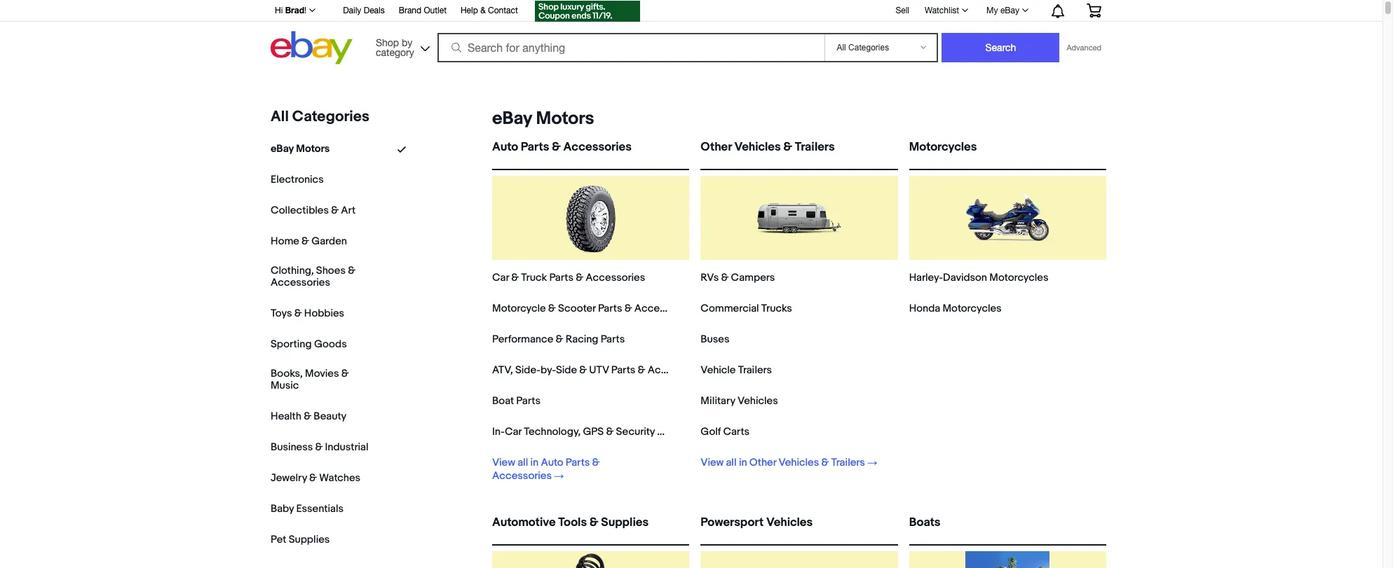 Task type: locate. For each thing, give the bounding box(es) containing it.
2 vertical spatial ebay
[[271, 142, 294, 156]]

0 horizontal spatial all
[[518, 457, 528, 470]]

& inside account navigation
[[481, 6, 486, 15]]

shop by category banner
[[267, 0, 1112, 68]]

tools
[[558, 516, 587, 530]]

0 vertical spatial ebay motors link
[[487, 108, 594, 130]]

supplies up automotive tools & supplies image
[[601, 516, 649, 530]]

shop
[[376, 37, 399, 48]]

1 horizontal spatial ebay motors
[[492, 108, 594, 130]]

ebay up auto parts & accessories
[[492, 108, 532, 130]]

1 horizontal spatial supplies
[[601, 516, 649, 530]]

1 horizontal spatial all
[[726, 457, 737, 470]]

0 vertical spatial car
[[492, 271, 509, 285]]

ebay right my
[[1001, 6, 1020, 15]]

buses link
[[701, 333, 730, 347]]

parts inside view all in auto parts & accessories
[[566, 457, 590, 470]]

parts
[[521, 140, 549, 154], [549, 271, 574, 285], [598, 302, 622, 316], [601, 333, 625, 347], [612, 364, 636, 377], [516, 395, 541, 408], [566, 457, 590, 470]]

my ebay
[[987, 6, 1020, 15]]

scooter
[[558, 302, 596, 316]]

vehicle
[[701, 364, 736, 377]]

security
[[616, 426, 655, 439]]

pet supplies link
[[271, 533, 330, 547]]

toys
[[271, 307, 292, 320]]

vehicle trailers
[[701, 364, 772, 377]]

collectibles & art link
[[271, 204, 356, 217]]

in down the "carts"
[[739, 457, 747, 470]]

other
[[701, 140, 732, 154], [750, 457, 777, 470]]

electronics link
[[271, 173, 324, 187]]

1 all from the left
[[518, 457, 528, 470]]

ebay motors up auto parts & accessories
[[492, 108, 594, 130]]

all inside view all in auto parts & accessories
[[518, 457, 528, 470]]

ebay motors link up auto parts & accessories
[[487, 108, 594, 130]]

campers
[[731, 271, 775, 285]]

car down boat parts "link"
[[505, 426, 522, 439]]

motorcycles image
[[966, 176, 1050, 260]]

0 vertical spatial supplies
[[601, 516, 649, 530]]

in-
[[492, 426, 505, 439]]

in
[[531, 457, 539, 470], [739, 457, 747, 470]]

0 vertical spatial other
[[701, 140, 732, 154]]

0 horizontal spatial ebay motors
[[271, 142, 330, 156]]

brand outlet link
[[399, 4, 447, 19]]

automotive tools & supplies link
[[492, 516, 690, 542]]

motorcycle
[[492, 302, 546, 316]]

2 view from the left
[[701, 457, 724, 470]]

1 vertical spatial ebay
[[492, 108, 532, 130]]

brad
[[285, 5, 304, 15]]

1 in from the left
[[531, 457, 539, 470]]

1 horizontal spatial in
[[739, 457, 747, 470]]

auto parts & accessories
[[492, 140, 632, 154]]

all for parts
[[518, 457, 528, 470]]

other vehicles & trailers link
[[701, 140, 898, 166]]

1 vertical spatial other
[[750, 457, 777, 470]]

none submit inside shop by category banner
[[942, 33, 1060, 62]]

vehicles inside powersport vehicles link
[[767, 516, 813, 530]]

2 horizontal spatial ebay
[[1001, 6, 1020, 15]]

1 vertical spatial motorcycles
[[990, 271, 1049, 285]]

buses
[[701, 333, 730, 347]]

2 vertical spatial motorcycles
[[943, 302, 1002, 316]]

motors up auto parts & accessories
[[536, 108, 594, 130]]

in for vehicles
[[739, 457, 747, 470]]

accessories inside clothing, shoes & accessories
[[271, 276, 330, 290]]

1 vertical spatial trailers
[[738, 364, 772, 377]]

1 horizontal spatial view
[[701, 457, 724, 470]]

0 horizontal spatial view
[[492, 457, 515, 470]]

powersport vehicles link
[[701, 516, 898, 542]]

davidson
[[943, 271, 988, 285]]

car
[[492, 271, 509, 285], [505, 426, 522, 439]]

goods
[[314, 338, 347, 351]]

baby essentials
[[271, 503, 344, 516]]

1 vertical spatial ebay motors
[[271, 142, 330, 156]]

0 horizontal spatial in
[[531, 457, 539, 470]]

art
[[341, 204, 356, 217]]

all for vehicles
[[726, 457, 737, 470]]

ebay down all at the top of page
[[271, 142, 294, 156]]

1 horizontal spatial other
[[750, 457, 777, 470]]

view inside view all in auto parts & accessories
[[492, 457, 515, 470]]

my
[[987, 6, 999, 15]]

boats image
[[966, 552, 1050, 569]]

hi brad !
[[275, 5, 307, 15]]

watches
[[319, 472, 361, 485]]

jewelry
[[271, 472, 307, 485]]

brand outlet
[[399, 6, 447, 15]]

your shopping cart image
[[1087, 4, 1103, 18]]

movies
[[305, 367, 339, 381]]

account navigation
[[267, 0, 1112, 24]]

2 in from the left
[[739, 457, 747, 470]]

help & contact link
[[461, 4, 518, 19]]

vehicles inside other vehicles & trailers link
[[735, 140, 781, 154]]

military vehicles
[[701, 395, 778, 408]]

health
[[271, 410, 302, 423]]

car & truck parts & accessories
[[492, 271, 645, 285]]

motorcycle & scooter parts & accessories
[[492, 302, 694, 316]]

0 vertical spatial trailers
[[795, 140, 835, 154]]

side-
[[516, 364, 541, 377]]

outlet
[[424, 6, 447, 15]]

1 horizontal spatial motors
[[536, 108, 594, 130]]

supplies
[[601, 516, 649, 530], [289, 533, 330, 547]]

1 horizontal spatial auto
[[541, 457, 564, 470]]

shop by category
[[376, 37, 414, 58]]

harley-davidson motorcycles link
[[910, 271, 1049, 285]]

0 horizontal spatial ebay
[[271, 142, 294, 156]]

automotive
[[492, 516, 556, 530]]

vehicles for military
[[738, 395, 778, 408]]

view for other vehicles & trailers
[[701, 457, 724, 470]]

golf
[[701, 426, 721, 439]]

view down golf
[[701, 457, 724, 470]]

all down the technology,
[[518, 457, 528, 470]]

sell
[[896, 5, 910, 15]]

2 all from the left
[[726, 457, 737, 470]]

honda
[[910, 302, 941, 316]]

motors down all categories
[[296, 142, 330, 156]]

car left truck
[[492, 271, 509, 285]]

None submit
[[942, 33, 1060, 62]]

vehicles
[[735, 140, 781, 154], [738, 395, 778, 408], [779, 457, 819, 470], [767, 516, 813, 530]]

0 horizontal spatial ebay motors link
[[271, 142, 330, 156]]

military
[[701, 395, 736, 408]]

supplies right pet
[[289, 533, 330, 547]]

accessories inside view all in auto parts & accessories
[[492, 470, 552, 483]]

in down the technology,
[[531, 457, 539, 470]]

1 horizontal spatial ebay motors link
[[487, 108, 594, 130]]

industrial
[[325, 441, 369, 454]]

auto inside view all in auto parts & accessories
[[541, 457, 564, 470]]

technology,
[[524, 426, 581, 439]]

1 view from the left
[[492, 457, 515, 470]]

1 vertical spatial motors
[[296, 142, 330, 156]]

view down in-
[[492, 457, 515, 470]]

golf carts link
[[701, 426, 750, 439]]

vehicles for powersport
[[767, 516, 813, 530]]

contact
[[488, 6, 518, 15]]

0 vertical spatial ebay
[[1001, 6, 1020, 15]]

0 horizontal spatial supplies
[[289, 533, 330, 547]]

carts
[[723, 426, 750, 439]]

shoes
[[316, 264, 346, 278]]

in-car technology, gps & security devices link
[[492, 426, 696, 439]]

ebay motors up electronics link
[[271, 142, 330, 156]]

in inside view all in auto parts & accessories
[[531, 457, 539, 470]]

help & contact
[[461, 6, 518, 15]]

racing
[[566, 333, 599, 347]]

gps
[[583, 426, 604, 439]]

my ebay link
[[979, 2, 1035, 19]]

all down the "carts"
[[726, 457, 737, 470]]

other vehicles & trailers image
[[758, 176, 842, 260]]

baby essentials link
[[271, 503, 344, 516]]

0 horizontal spatial auto
[[492, 140, 518, 154]]

1 vertical spatial auto
[[541, 457, 564, 470]]

motors
[[536, 108, 594, 130], [296, 142, 330, 156]]

view all in auto parts & accessories
[[492, 457, 600, 483]]

Search for anything text field
[[440, 34, 822, 61]]

& inside books, movies & music
[[341, 367, 349, 381]]

ebay motors link up electronics link
[[271, 142, 330, 156]]

boats
[[910, 516, 941, 530]]

boat parts
[[492, 395, 541, 408]]



Task type: vqa. For each thing, say whether or not it's contained in the screenshot.
Smart
no



Task type: describe. For each thing, give the bounding box(es) containing it.
0 vertical spatial ebay motors
[[492, 108, 594, 130]]

atv,
[[492, 364, 513, 377]]

all categories
[[271, 108, 370, 126]]

ebay inside account navigation
[[1001, 6, 1020, 15]]

sporting
[[271, 338, 312, 351]]

motorcycles link
[[910, 140, 1107, 166]]

in for parts
[[531, 457, 539, 470]]

truck
[[521, 271, 547, 285]]

0 vertical spatial auto
[[492, 140, 518, 154]]

atv, side-by-side & utv parts & accessories link
[[492, 364, 707, 377]]

0 horizontal spatial motors
[[296, 142, 330, 156]]

daily
[[343, 6, 361, 15]]

business & industrial
[[271, 441, 369, 454]]

collectibles & art
[[271, 204, 356, 217]]

commercial trucks link
[[701, 302, 793, 316]]

harley-davidson motorcycles
[[910, 271, 1049, 285]]

powersport vehicles image
[[758, 552, 842, 569]]

shop by category button
[[370, 31, 433, 61]]

powersport
[[701, 516, 764, 530]]

books, movies & music link
[[271, 367, 369, 393]]

boat
[[492, 395, 514, 408]]

sporting goods
[[271, 338, 347, 351]]

by
[[402, 37, 413, 48]]

books, movies & music
[[271, 367, 349, 393]]

boat parts link
[[492, 395, 541, 408]]

advanced
[[1067, 43, 1102, 52]]

hi
[[275, 6, 283, 15]]

view all in other vehicles & trailers
[[701, 457, 866, 470]]

devices
[[657, 426, 696, 439]]

!
[[304, 6, 307, 15]]

health & beauty
[[271, 410, 347, 423]]

hobbies
[[304, 307, 344, 320]]

sporting goods link
[[271, 338, 347, 351]]

home & garden link
[[271, 235, 347, 248]]

& inside clothing, shoes & accessories
[[348, 264, 356, 278]]

boats link
[[910, 516, 1107, 542]]

clothing,
[[271, 264, 314, 278]]

0 vertical spatial motorcycles
[[910, 140, 977, 154]]

clothing, shoes & accessories
[[271, 264, 356, 290]]

home
[[271, 235, 299, 248]]

daily deals link
[[343, 4, 385, 19]]

1 horizontal spatial ebay
[[492, 108, 532, 130]]

toys & hobbies link
[[271, 307, 344, 320]]

performance & racing parts
[[492, 333, 625, 347]]

atv, side-by-side & utv parts & accessories
[[492, 364, 707, 377]]

utv
[[589, 364, 609, 377]]

beauty
[[314, 410, 347, 423]]

health & beauty link
[[271, 410, 347, 423]]

auto parts & accessories image
[[549, 176, 633, 260]]

2 vertical spatial trailers
[[832, 457, 866, 470]]

pet
[[271, 533, 286, 547]]

automotive tools & supplies image
[[549, 552, 633, 569]]

golf carts
[[701, 426, 750, 439]]

vehicle trailers link
[[701, 364, 772, 377]]

in-car technology, gps & security devices
[[492, 426, 696, 439]]

business & industrial link
[[271, 441, 369, 454]]

automotive tools & supplies
[[492, 516, 649, 530]]

rvs & campers link
[[701, 271, 775, 285]]

0 vertical spatial motors
[[536, 108, 594, 130]]

performance
[[492, 333, 554, 347]]

honda motorcycles link
[[910, 302, 1002, 316]]

electronics
[[271, 173, 324, 187]]

all
[[271, 108, 289, 126]]

view for auto parts & accessories
[[492, 457, 515, 470]]

vehicles for other
[[735, 140, 781, 154]]

trucks
[[762, 302, 793, 316]]

essentials
[[296, 503, 344, 516]]

jewelry & watches
[[271, 472, 361, 485]]

commercial trucks
[[701, 302, 793, 316]]

motorcycle & scooter parts & accessories link
[[492, 302, 694, 316]]

get the coupon image
[[535, 1, 640, 22]]

& inside view all in auto parts & accessories
[[592, 457, 600, 470]]

category
[[376, 47, 414, 58]]

0 horizontal spatial other
[[701, 140, 732, 154]]

music
[[271, 379, 299, 393]]

watchlist
[[925, 6, 960, 15]]

car & truck parts & accessories link
[[492, 271, 645, 285]]

garden
[[312, 235, 347, 248]]

1 vertical spatial supplies
[[289, 533, 330, 547]]

advanced link
[[1060, 34, 1109, 62]]

military vehicles link
[[701, 395, 778, 408]]

powersport vehicles
[[701, 516, 813, 530]]

view all in other vehicles & trailers link
[[701, 457, 878, 470]]

1 vertical spatial ebay motors link
[[271, 142, 330, 156]]

jewelry & watches link
[[271, 472, 361, 485]]

performance & racing parts link
[[492, 333, 625, 347]]

view all in auto parts & accessories link
[[492, 457, 670, 483]]

books,
[[271, 367, 303, 381]]

daily deals
[[343, 6, 385, 15]]

1 vertical spatial car
[[505, 426, 522, 439]]

collectibles
[[271, 204, 329, 217]]

commercial
[[701, 302, 759, 316]]



